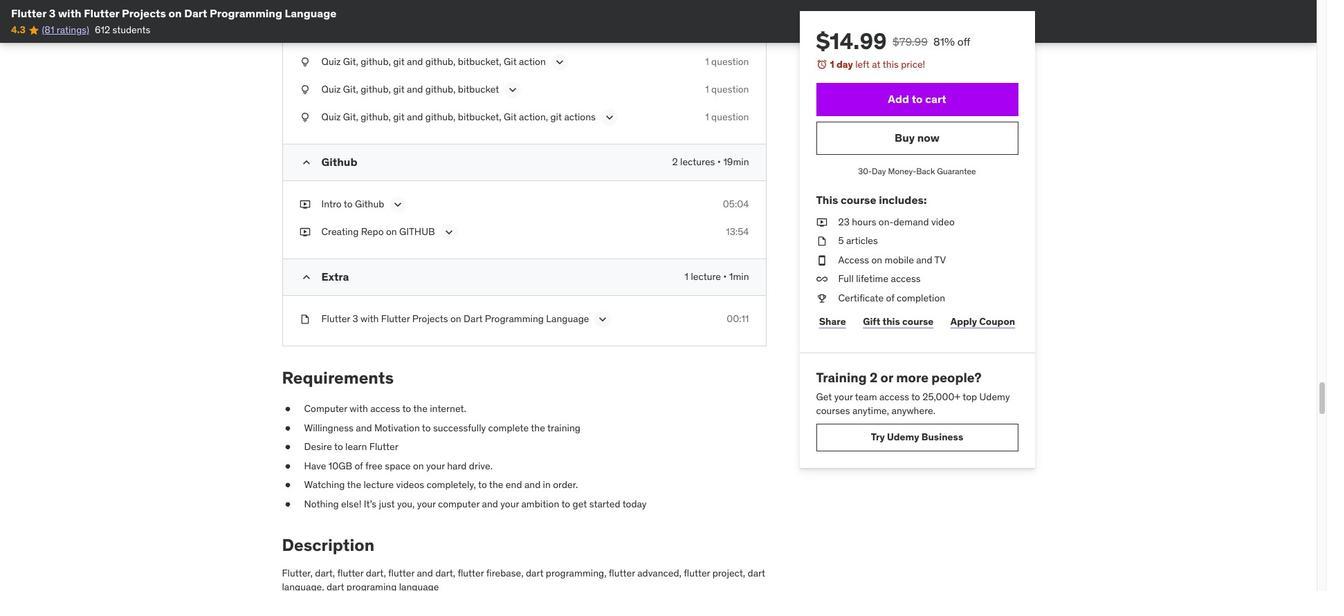Task type: locate. For each thing, give the bounding box(es) containing it.
1 horizontal spatial in
[[403, 0, 411, 13]]

dart,
[[315, 568, 335, 580], [366, 568, 386, 580], [436, 568, 456, 580]]

1 vertical spatial course
[[903, 316, 934, 328]]

of
[[886, 292, 895, 305], [355, 460, 363, 473]]

have
[[304, 460, 326, 473]]

git down "merging branches in git and github" on the top left of page
[[401, 28, 414, 40]]

intro to github
[[322, 198, 384, 211]]

1 git, from the top
[[343, 55, 358, 68]]

language,
[[282, 581, 324, 592]]

0 horizontal spatial 2
[[673, 156, 678, 168]]

this
[[883, 58, 899, 71], [883, 316, 901, 328]]

lecture left the 1min
[[691, 271, 721, 283]]

2 left the or
[[870, 369, 878, 386]]

1 horizontal spatial 2
[[870, 369, 878, 386]]

flutter, dart, flutter dart, flutter and dart, flutter firebase, dart programming, flutter advanced, flutter project, dart language, dart programing language
[[282, 568, 766, 592]]

flutter up the "programing" on the bottom left
[[337, 568, 364, 580]]

1 vertical spatial bitbucket,
[[458, 111, 502, 123]]

apply coupon
[[951, 316, 1016, 328]]

1 vertical spatial quiz
[[322, 83, 341, 96]]

with up ratings)
[[58, 6, 82, 20]]

dart right firebase,
[[526, 568, 544, 580]]

dart, up language at the left of the page
[[436, 568, 456, 580]]

course down "completion"
[[903, 316, 934, 328]]

bitbucket, up bitbucket
[[458, 55, 502, 68]]

dart, up the "programing" on the bottom left
[[366, 568, 386, 580]]

and up quiz git, github, git and github, bitbucket, git action
[[416, 28, 432, 40]]

git, for quiz git, github, git and github, bitbucket, git action
[[343, 55, 358, 68]]

0 vertical spatial programming
[[210, 6, 282, 20]]

1 for quiz git, github, git and github, bitbucket
[[706, 83, 709, 96]]

1 horizontal spatial dart
[[526, 568, 544, 580]]

1 1 question from the top
[[706, 55, 749, 68]]

willingness
[[304, 422, 354, 434]]

30-day money-back guarantee
[[859, 166, 977, 176]]

2 vertical spatial with
[[350, 403, 368, 415]]

1 vertical spatial language
[[546, 313, 589, 325]]

1 bitbucket, from the top
[[458, 55, 502, 68]]

with up requirements
[[361, 313, 379, 325]]

flutter left advanced,
[[609, 568, 635, 580]]

1 vertical spatial git,
[[343, 83, 358, 96]]

your
[[835, 391, 853, 404], [426, 460, 445, 473], [417, 498, 436, 511], [501, 498, 519, 511]]

drive.
[[469, 460, 493, 473]]

1 horizontal spatial projects
[[412, 313, 448, 325]]

quiz for quiz git, github, git and github, bitbucket, git action, git actions
[[322, 111, 341, 123]]

1 horizontal spatial of
[[886, 292, 895, 305]]

dart
[[184, 6, 207, 20], [464, 313, 483, 325]]

git for quiz git, github, git and github, bitbucket, git action
[[393, 55, 405, 68]]

0 vertical spatial git,
[[343, 55, 358, 68]]

certificate of completion
[[839, 292, 946, 305]]

3 up requirements
[[353, 313, 358, 325]]

you,
[[397, 498, 415, 511]]

flutter 3 with flutter projects on dart programming language
[[11, 6, 337, 20], [322, 313, 589, 325]]

articles
[[847, 235, 878, 247]]

project,
[[713, 568, 746, 580]]

2 flutter from the left
[[388, 568, 415, 580]]

github
[[399, 226, 435, 238]]

access for computer with access to the internet.
[[370, 403, 400, 415]]

xsmall image
[[299, 28, 310, 41], [299, 83, 310, 97], [299, 198, 310, 212], [817, 254, 828, 267], [299, 313, 310, 327], [282, 403, 293, 416], [282, 441, 293, 455], [282, 460, 293, 474], [282, 479, 293, 493], [282, 498, 293, 512]]

lecture down free
[[364, 479, 394, 492]]

to up anywhere.
[[912, 391, 921, 404]]

to left learn
[[334, 441, 343, 454]]

1 vertical spatial of
[[355, 460, 363, 473]]

show lecture description image
[[603, 111, 617, 125], [391, 198, 405, 212], [442, 226, 456, 240], [596, 313, 610, 327]]

gift this course
[[863, 316, 934, 328]]

watching the lecture videos completely, to the end and in order.
[[304, 479, 578, 492]]

your down end
[[501, 498, 519, 511]]

bitbucket, down bitbucket
[[458, 111, 502, 123]]

1 lecture • 1min
[[685, 271, 749, 283]]

1 vertical spatial programming
[[485, 313, 544, 325]]

dart right project,
[[748, 568, 766, 580]]

1 vertical spatial with
[[361, 313, 379, 325]]

merging branches in git and github
[[322, 0, 476, 13]]

1
[[706, 55, 709, 68], [830, 58, 835, 71], [706, 83, 709, 96], [706, 111, 709, 123], [685, 271, 689, 283]]

show lecture description image for flutter 3 with flutter projects on dart programming language
[[596, 313, 610, 327]]

0 vertical spatial language
[[285, 6, 337, 20]]

1 vertical spatial dart
[[464, 313, 483, 325]]

3 up (81
[[49, 6, 56, 20]]

to down internet.
[[422, 422, 431, 434]]

0 vertical spatial •
[[718, 156, 721, 168]]

fixing
[[322, 28, 348, 40]]

0 vertical spatial 1 question
[[706, 55, 749, 68]]

2
[[673, 156, 678, 168], [870, 369, 878, 386]]

dart right language,
[[327, 581, 344, 592]]

3 quiz from the top
[[322, 111, 341, 123]]

in for conflicts
[[391, 28, 398, 40]]

2 vertical spatial quiz
[[322, 111, 341, 123]]

1 horizontal spatial udemy
[[980, 391, 1010, 404]]

1 horizontal spatial show lecture description image
[[553, 55, 567, 69]]

on
[[169, 6, 182, 20], [386, 226, 397, 238], [872, 254, 883, 266], [451, 313, 462, 325], [413, 460, 424, 473]]

0 vertical spatial lecture
[[691, 271, 721, 283]]

0 horizontal spatial programming
[[210, 6, 282, 20]]

your inside "training 2 or more people? get your team access to 25,000+ top udemy courses anytime, anywhere."
[[835, 391, 853, 404]]

tv
[[935, 254, 946, 266]]

git
[[393, 55, 405, 68], [393, 83, 405, 96], [393, 111, 405, 123], [551, 111, 562, 123]]

2 quiz from the top
[[322, 83, 341, 96]]

successfully
[[433, 422, 486, 434]]

•
[[718, 156, 721, 168], [724, 271, 727, 283]]

access
[[839, 254, 870, 266]]

0 vertical spatial quiz
[[322, 55, 341, 68]]

0 horizontal spatial course
[[841, 193, 877, 207]]

bitbucket
[[458, 83, 499, 96]]

2 inside "training 2 or more people? get your team access to 25,000+ top udemy courses anytime, anywhere."
[[870, 369, 878, 386]]

0 horizontal spatial of
[[355, 460, 363, 473]]

learn
[[346, 441, 367, 454]]

1 horizontal spatial 3
[[353, 313, 358, 325]]

1 horizontal spatial language
[[546, 313, 589, 325]]

2 bitbucket, from the top
[[458, 111, 502, 123]]

computer with access to the internet.
[[304, 403, 466, 415]]

0 vertical spatial this
[[883, 58, 899, 71]]

to inside button
[[912, 92, 923, 106]]

xsmall image
[[299, 0, 310, 14], [299, 55, 310, 69], [299, 111, 310, 124], [817, 216, 828, 229], [299, 226, 310, 239], [817, 235, 828, 248], [817, 273, 828, 287], [817, 292, 828, 306], [282, 422, 293, 436]]

git down quiz git, github, git and github, bitbucket at the left top
[[393, 111, 405, 123]]

git
[[413, 0, 426, 13], [401, 28, 414, 40], [504, 55, 517, 68], [504, 111, 517, 123]]

4 flutter from the left
[[609, 568, 635, 580]]

1 vertical spatial flutter 3 with flutter projects on dart programming language
[[322, 313, 589, 325]]

in right "branches"
[[403, 0, 411, 13]]

2 vertical spatial question
[[712, 111, 749, 123]]

fixing conflicts in git and github
[[322, 28, 464, 40]]

0 vertical spatial udemy
[[980, 391, 1010, 404]]

add
[[888, 92, 910, 106]]

1 vertical spatial •
[[724, 271, 727, 283]]

with right "computer"
[[350, 403, 368, 415]]

0 vertical spatial dart
[[184, 6, 207, 20]]

access on mobile and tv
[[839, 254, 946, 266]]

bitbucket,
[[458, 55, 502, 68], [458, 111, 502, 123]]

00:11
[[727, 313, 749, 325]]

full lifetime access
[[839, 273, 921, 285]]

2 horizontal spatial dart,
[[436, 568, 456, 580]]

flutter left project,
[[684, 568, 710, 580]]

2 left lectures
[[673, 156, 678, 168]]

the left training
[[531, 422, 545, 434]]

gift
[[863, 316, 881, 328]]

0 vertical spatial show lecture description image
[[553, 55, 567, 69]]

flutter left firebase,
[[458, 568, 484, 580]]

3 1 question from the top
[[706, 111, 749, 123]]

action
[[519, 55, 546, 68]]

repo
[[361, 226, 384, 238]]

anytime,
[[853, 405, 890, 417]]

to left 'get'
[[562, 498, 571, 511]]

course up hours
[[841, 193, 877, 207]]

access up motivation
[[370, 403, 400, 415]]

to
[[912, 92, 923, 106], [344, 198, 353, 211], [912, 391, 921, 404], [402, 403, 411, 415], [422, 422, 431, 434], [334, 441, 343, 454], [478, 479, 487, 492], [562, 498, 571, 511]]

0 horizontal spatial lecture
[[364, 479, 394, 492]]

0 horizontal spatial in
[[391, 28, 398, 40]]

and down quiz git, github, git and github, bitbucket, git action
[[407, 83, 423, 96]]

2 horizontal spatial dart
[[748, 568, 766, 580]]

1 question for action,
[[706, 111, 749, 123]]

projects
[[122, 6, 166, 20], [412, 313, 448, 325]]

access for full lifetime access
[[891, 273, 921, 285]]

and up 'fixing conflicts in git and github' on the left
[[428, 0, 445, 13]]

add to cart
[[888, 92, 947, 106]]

apply
[[951, 316, 978, 328]]

dart, up language,
[[315, 568, 335, 580]]

language
[[285, 6, 337, 20], [546, 313, 589, 325]]

and down quiz git, github, git and github, bitbucket at the left top
[[407, 111, 423, 123]]

creating
[[322, 226, 359, 238]]

this right at
[[883, 58, 899, 71]]

show lecture description image
[[553, 55, 567, 69], [506, 83, 520, 97]]

1 vertical spatial lecture
[[364, 479, 394, 492]]

1 vertical spatial question
[[712, 83, 749, 96]]

day
[[872, 166, 887, 176]]

git right action,
[[551, 111, 562, 123]]

access down the mobile
[[891, 273, 921, 285]]

5 flutter from the left
[[684, 568, 710, 580]]

0 horizontal spatial dart,
[[315, 568, 335, 580]]

git down quiz git, github, git and github, bitbucket, git action
[[393, 83, 405, 96]]

1 vertical spatial projects
[[412, 313, 448, 325]]

2 this from the top
[[883, 316, 901, 328]]

0 horizontal spatial 3
[[49, 6, 56, 20]]

ratings)
[[57, 24, 89, 36]]

1 horizontal spatial dart
[[464, 313, 483, 325]]

github
[[447, 0, 476, 13], [435, 28, 464, 40], [322, 155, 358, 169], [355, 198, 384, 211]]

this right gift
[[883, 316, 901, 328]]

in left "order."
[[543, 479, 551, 492]]

0 vertical spatial question
[[712, 55, 749, 68]]

2 vertical spatial 1 question
[[706, 111, 749, 123]]

git down 'fixing conflicts in git and github' on the left
[[393, 55, 405, 68]]

1 horizontal spatial programming
[[485, 313, 544, 325]]

price!
[[901, 58, 926, 71]]

show lecture description image right action
[[553, 55, 567, 69]]

0 vertical spatial bitbucket,
[[458, 55, 502, 68]]

0 horizontal spatial show lecture description image
[[506, 83, 520, 97]]

3
[[49, 6, 56, 20], [353, 313, 358, 325]]

show lecture description image up action,
[[506, 83, 520, 97]]

and left "tv" at the right top of page
[[917, 254, 933, 266]]

2 horizontal spatial in
[[543, 479, 551, 492]]

1 vertical spatial 2
[[870, 369, 878, 386]]

firebase,
[[487, 568, 524, 580]]

git for quiz git, github, git and github, bitbucket, git action, git actions
[[393, 111, 405, 123]]

1 vertical spatial in
[[391, 28, 398, 40]]

of down full lifetime access at the right
[[886, 292, 895, 305]]

3 git, from the top
[[343, 111, 358, 123]]

1 quiz from the top
[[322, 55, 341, 68]]

0 vertical spatial projects
[[122, 6, 166, 20]]

0 horizontal spatial udemy
[[887, 431, 920, 444]]

and up language at the left of the page
[[417, 568, 433, 580]]

small image
[[299, 271, 313, 285]]

to right intro
[[344, 198, 353, 211]]

flutter up language at the left of the page
[[388, 568, 415, 580]]

udemy right top
[[980, 391, 1010, 404]]

git up 'fixing conflicts in git and github' on the left
[[413, 0, 426, 13]]

hard
[[447, 460, 467, 473]]

merging
[[322, 0, 357, 13]]

free
[[366, 460, 383, 473]]

programming,
[[546, 568, 607, 580]]

1 vertical spatial 1 question
[[706, 83, 749, 96]]

1 horizontal spatial dart,
[[366, 568, 386, 580]]

• left 19min
[[718, 156, 721, 168]]

0 vertical spatial with
[[58, 6, 82, 20]]

just
[[379, 498, 395, 511]]

ambition
[[522, 498, 560, 511]]

bitbucket, for action
[[458, 55, 502, 68]]

small image
[[299, 156, 313, 170]]

2 lectures • 19min
[[673, 156, 749, 168]]

xsmall image for 5 articles
[[817, 235, 828, 248]]

of left free
[[355, 460, 363, 473]]

23 hours on-demand video
[[839, 216, 955, 228]]

• left the 1min
[[724, 271, 727, 283]]

gift this course link
[[860, 308, 937, 336]]

2 git, from the top
[[343, 83, 358, 96]]

1 vertical spatial this
[[883, 316, 901, 328]]

to left cart
[[912, 92, 923, 106]]

$79.99
[[893, 35, 928, 48]]

your up courses
[[835, 391, 853, 404]]

xsmall image for 23 hours on-demand video
[[817, 216, 828, 229]]

0 horizontal spatial •
[[718, 156, 721, 168]]

0 vertical spatial in
[[403, 0, 411, 13]]

udemy right try
[[887, 431, 920, 444]]

0 vertical spatial 2
[[673, 156, 678, 168]]

in right conflicts
[[391, 28, 398, 40]]

access down the or
[[880, 391, 910, 404]]

to inside "training 2 or more people? get your team access to 25,000+ top udemy courses anytime, anywhere."
[[912, 391, 921, 404]]

actions
[[564, 111, 596, 123]]

1 vertical spatial show lecture description image
[[506, 83, 520, 97]]

2 vertical spatial git,
[[343, 111, 358, 123]]

0 horizontal spatial dart
[[184, 6, 207, 20]]

3 question from the top
[[712, 111, 749, 123]]

1 question from the top
[[712, 55, 749, 68]]

top
[[963, 391, 978, 404]]

1 horizontal spatial •
[[724, 271, 727, 283]]



Task type: describe. For each thing, give the bounding box(es) containing it.
motivation
[[375, 422, 420, 434]]

alarm image
[[817, 59, 828, 70]]

and up quiz git, github, git and github, bitbucket at the left top
[[407, 55, 423, 68]]

complete
[[488, 422, 529, 434]]

• for github
[[718, 156, 721, 168]]

show lecture description image for quiz git, github, git and github, bitbucket
[[506, 83, 520, 97]]

add to cart button
[[817, 83, 1019, 116]]

06:40
[[723, 28, 749, 40]]

language
[[399, 581, 439, 592]]

30-
[[859, 166, 872, 176]]

end
[[506, 479, 522, 492]]

git left action,
[[504, 111, 517, 123]]

share button
[[817, 308, 849, 336]]

0 vertical spatial 3
[[49, 6, 56, 20]]

show lecture description image for creating repo on github
[[442, 226, 456, 240]]

1 vertical spatial 3
[[353, 313, 358, 325]]

extra
[[322, 270, 349, 284]]

1 this from the top
[[883, 58, 899, 71]]

19min
[[724, 156, 749, 168]]

5
[[839, 235, 844, 247]]

completely,
[[427, 479, 476, 492]]

show lecture description image for quiz git, github, git and github, bitbucket, git action
[[553, 55, 567, 69]]

to up motivation
[[402, 403, 411, 415]]

0 horizontal spatial projects
[[122, 6, 166, 20]]

creating repo on github
[[322, 226, 435, 238]]

this course includes:
[[817, 193, 927, 207]]

internet.
[[430, 403, 466, 415]]

off
[[958, 35, 971, 48]]

people?
[[932, 369, 982, 386]]

question for action,
[[712, 111, 749, 123]]

the up else!
[[347, 479, 361, 492]]

05:04
[[723, 198, 749, 211]]

git, for quiz git, github, git and github, bitbucket
[[343, 83, 358, 96]]

question for action
[[712, 55, 749, 68]]

and right computer
[[482, 498, 498, 511]]

full
[[839, 273, 854, 285]]

programing
[[347, 581, 397, 592]]

apply coupon button
[[948, 308, 1019, 336]]

1 vertical spatial udemy
[[887, 431, 920, 444]]

your up "watching the lecture videos completely, to the end and in order." at the left of page
[[426, 460, 445, 473]]

1 day left at this price!
[[830, 58, 926, 71]]

0 horizontal spatial dart
[[327, 581, 344, 592]]

back
[[917, 166, 936, 176]]

4.3
[[11, 24, 26, 36]]

completion
[[897, 292, 946, 305]]

612 students
[[95, 24, 150, 36]]

the left internet.
[[413, 403, 428, 415]]

1 for quiz git, github, git and github, bitbucket, git action
[[706, 55, 709, 68]]

(81
[[42, 24, 54, 36]]

quiz git, github, git and github, bitbucket, git action, git actions
[[322, 111, 596, 123]]

training 2 or more people? get your team access to 25,000+ top udemy courses anytime, anywhere.
[[817, 369, 1010, 417]]

0 horizontal spatial language
[[285, 6, 337, 20]]

willingness and motivation to successfully complete the training
[[304, 422, 581, 434]]

1 dart, from the left
[[315, 568, 335, 580]]

1 horizontal spatial course
[[903, 316, 934, 328]]

1 flutter from the left
[[337, 568, 364, 580]]

on-
[[879, 216, 894, 228]]

git for quiz git, github, git and github, bitbucket
[[393, 83, 405, 96]]

lifetime
[[857, 273, 889, 285]]

xsmall image for willingness and motivation to successfully complete the training
[[282, 422, 293, 436]]

and up learn
[[356, 422, 372, 434]]

show lecture description image for intro to github
[[391, 198, 405, 212]]

in for branches
[[403, 0, 411, 13]]

0 vertical spatial flutter 3 with flutter projects on dart programming language
[[11, 6, 337, 20]]

today
[[623, 498, 647, 511]]

nothing
[[304, 498, 339, 511]]

1 question for action
[[706, 55, 749, 68]]

and inside 'flutter, dart, flutter dart, flutter and dart, flutter firebase, dart programming, flutter advanced, flutter project, dart language, dart programing language'
[[417, 568, 433, 580]]

try udemy business link
[[817, 424, 1019, 452]]

intro
[[322, 198, 342, 211]]

3 dart, from the left
[[436, 568, 456, 580]]

show lecture description image for quiz git, github, git and github, bitbucket, git action, git actions
[[603, 111, 617, 125]]

• for extra
[[724, 271, 727, 283]]

computer
[[438, 498, 480, 511]]

3 flutter from the left
[[458, 568, 484, 580]]

git, for quiz git, github, git and github, bitbucket, git action, git actions
[[343, 111, 358, 123]]

else!
[[341, 498, 362, 511]]

or
[[881, 369, 894, 386]]

0 vertical spatial course
[[841, 193, 877, 207]]

xsmall image for merging branches in git and github
[[299, 0, 310, 14]]

xsmall image for certificate of completion
[[817, 292, 828, 306]]

advanced,
[[638, 568, 682, 580]]

certificate
[[839, 292, 884, 305]]

team
[[855, 391, 878, 404]]

10gb
[[329, 460, 352, 473]]

and right end
[[525, 479, 541, 492]]

computer
[[304, 403, 347, 415]]

nothing else! it's just you, your computer and your ambition to get started today
[[304, 498, 647, 511]]

try udemy business
[[871, 431, 964, 444]]

git left action
[[504, 55, 517, 68]]

training
[[817, 369, 867, 386]]

desire to learn flutter
[[304, 441, 399, 454]]

watching
[[304, 479, 345, 492]]

branches
[[360, 0, 401, 13]]

2 1 question from the top
[[706, 83, 749, 96]]

demand
[[894, 216, 929, 228]]

access inside "training 2 or more people? get your team access to 25,000+ top udemy courses anytime, anywhere."
[[880, 391, 910, 404]]

your right you,
[[417, 498, 436, 511]]

coupon
[[980, 316, 1016, 328]]

space
[[385, 460, 411, 473]]

business
[[922, 431, 964, 444]]

get
[[573, 498, 587, 511]]

0 vertical spatial of
[[886, 292, 895, 305]]

description
[[282, 535, 375, 557]]

udemy inside "training 2 or more people? get your team access to 25,000+ top udemy courses anytime, anywhere."
[[980, 391, 1010, 404]]

buy
[[895, 131, 915, 145]]

2 vertical spatial in
[[543, 479, 551, 492]]

at
[[872, 58, 881, 71]]

81%
[[934, 35, 955, 48]]

conflicts
[[350, 28, 388, 40]]

lectures
[[681, 156, 715, 168]]

1 horizontal spatial lecture
[[691, 271, 721, 283]]

to down the drive.
[[478, 479, 487, 492]]

action,
[[519, 111, 548, 123]]

quiz for quiz git, github, git and github, bitbucket
[[322, 83, 341, 96]]

anywhere.
[[892, 405, 936, 417]]

cart
[[926, 92, 947, 106]]

money-
[[889, 166, 917, 176]]

5 articles
[[839, 235, 878, 247]]

2 question from the top
[[712, 83, 749, 96]]

share
[[819, 316, 846, 328]]

hours
[[852, 216, 877, 228]]

day
[[837, 58, 853, 71]]

the left end
[[489, 479, 504, 492]]

bitbucket, for action,
[[458, 111, 502, 123]]

xsmall image for full lifetime access
[[817, 273, 828, 287]]

more
[[897, 369, 929, 386]]

quiz git, github, git and github, bitbucket
[[322, 83, 499, 96]]

(81 ratings)
[[42, 24, 89, 36]]

2 dart, from the left
[[366, 568, 386, 580]]

quiz for quiz git, github, git and github, bitbucket, git action
[[322, 55, 341, 68]]

get
[[817, 391, 832, 404]]

1 for quiz git, github, git and github, bitbucket, git action, git actions
[[706, 111, 709, 123]]



Task type: vqa. For each thing, say whether or not it's contained in the screenshot.
Desire
yes



